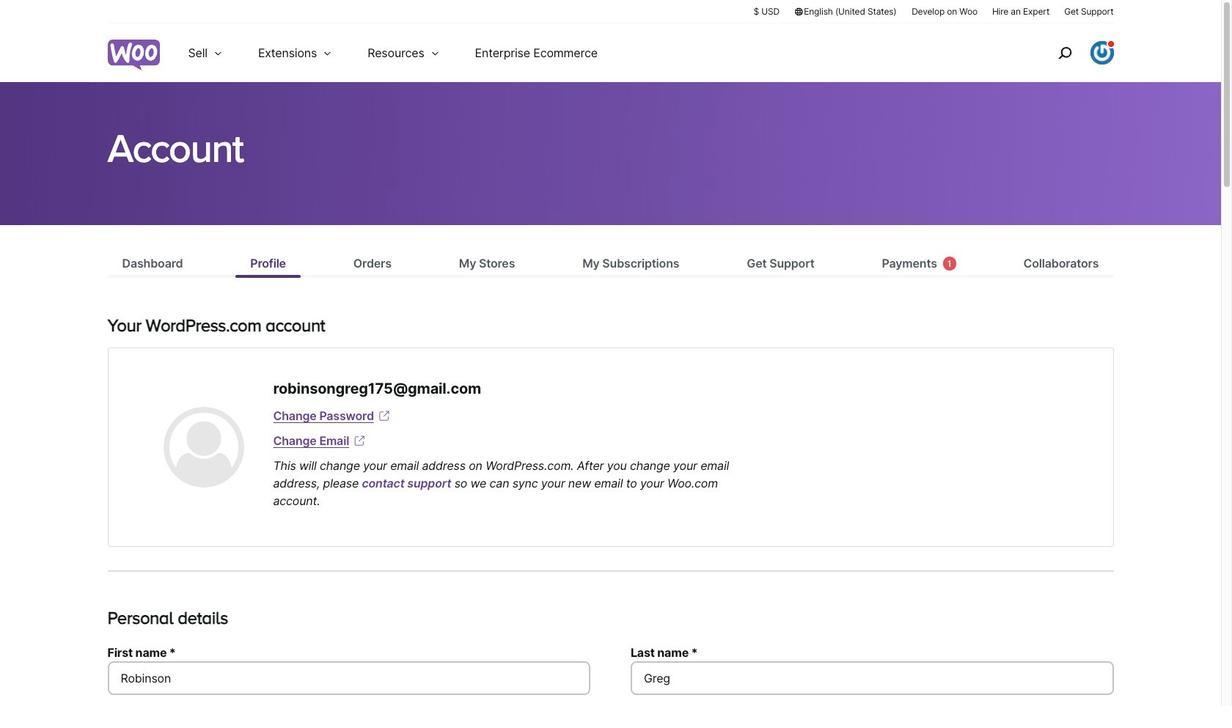 Task type: locate. For each thing, give the bounding box(es) containing it.
external link image
[[377, 409, 392, 423]]

None text field
[[107, 661, 590, 695]]

open account menu image
[[1090, 41, 1114, 65]]

None text field
[[631, 661, 1114, 695]]

external link image
[[352, 434, 367, 448]]

service navigation menu element
[[1027, 29, 1114, 77]]



Task type: describe. For each thing, give the bounding box(es) containing it.
gravatar image image
[[163, 407, 244, 488]]

search image
[[1053, 41, 1076, 65]]



